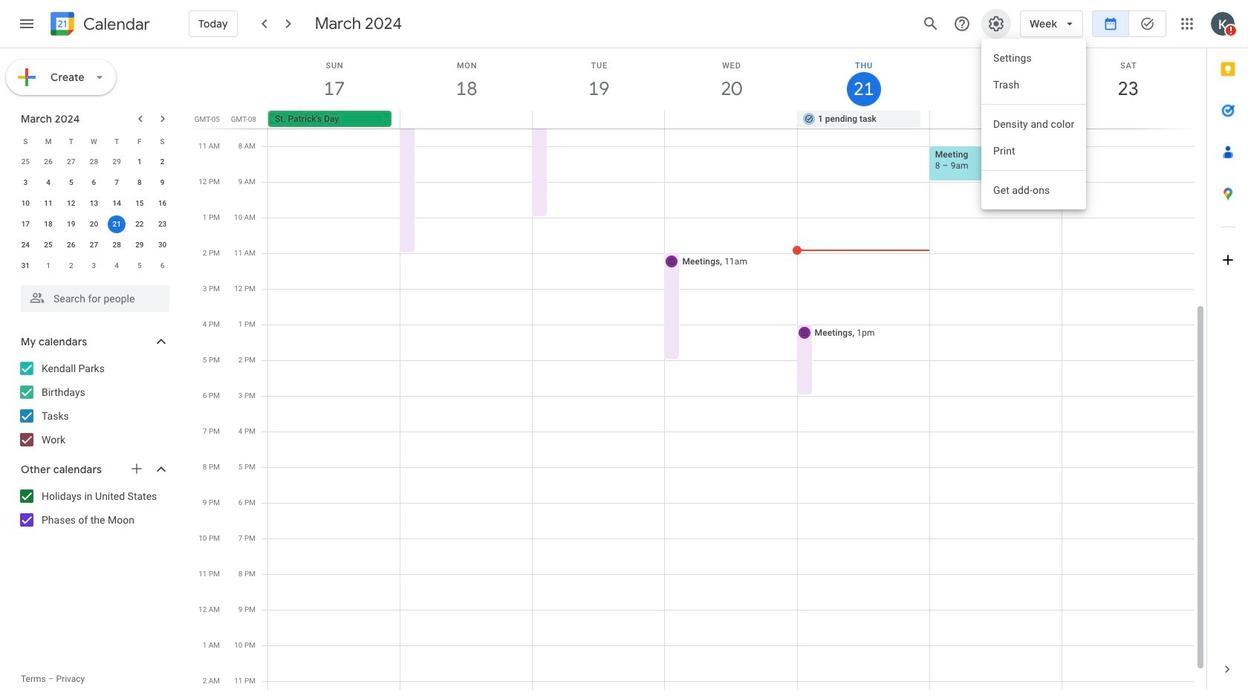 Task type: vqa. For each thing, say whether or not it's contained in the screenshot.
24 element on the top of page
yes



Task type: locate. For each thing, give the bounding box(es) containing it.
23 element
[[154, 216, 171, 233]]

february 28 element
[[85, 153, 103, 171]]

february 25 element
[[17, 153, 34, 171]]

31 element
[[17, 257, 34, 275]]

7 element
[[108, 174, 126, 192]]

row group
[[14, 152, 174, 276]]

heading inside calendar element
[[80, 15, 150, 33]]

february 29 element
[[108, 153, 126, 171]]

grid
[[190, 48, 1207, 690]]

tab list
[[1208, 48, 1249, 649]]

1 element
[[131, 153, 149, 171]]

None search field
[[0, 279, 184, 312]]

april 2 element
[[62, 257, 80, 275]]

april 3 element
[[85, 257, 103, 275]]

main drawer image
[[18, 15, 36, 33]]

Search for people text field
[[30, 285, 161, 312]]

calendar element
[[48, 9, 150, 42]]

april 4 element
[[108, 257, 126, 275]]

28 element
[[108, 236, 126, 254]]

8 element
[[131, 174, 149, 192]]

heading
[[80, 15, 150, 33]]

30 element
[[154, 236, 171, 254]]

row
[[262, 111, 1207, 129], [14, 131, 174, 152], [14, 152, 174, 172], [14, 172, 174, 193], [14, 193, 174, 214], [14, 214, 174, 235], [14, 235, 174, 256], [14, 256, 174, 276]]

25 element
[[39, 236, 57, 254]]

5 element
[[62, 174, 80, 192]]

april 1 element
[[39, 257, 57, 275]]

cell
[[401, 111, 533, 129], [533, 111, 665, 129], [665, 111, 797, 129], [930, 111, 1062, 129], [1062, 111, 1194, 129], [105, 214, 128, 235]]

18 element
[[39, 216, 57, 233]]

settings menu menu
[[982, 39, 1087, 210]]

march 2024 grid
[[14, 131, 174, 276]]

12 element
[[62, 195, 80, 213]]

cell inside march 2024 grid
[[105, 214, 128, 235]]

22 element
[[131, 216, 149, 233]]

february 27 element
[[62, 153, 80, 171]]

26 element
[[62, 236, 80, 254]]

16 element
[[154, 195, 171, 213]]

10 element
[[17, 195, 34, 213]]

24 element
[[17, 236, 34, 254]]

april 6 element
[[154, 257, 171, 275]]

27 element
[[85, 236, 103, 254]]



Task type: describe. For each thing, give the bounding box(es) containing it.
13 element
[[85, 195, 103, 213]]

april 5 element
[[131, 257, 149, 275]]

19 element
[[62, 216, 80, 233]]

4 element
[[39, 174, 57, 192]]

14 element
[[108, 195, 126, 213]]

2 element
[[154, 153, 171, 171]]

my calendars list
[[3, 357, 184, 452]]

settings menu image
[[988, 15, 1006, 33]]

21, today element
[[108, 216, 126, 233]]

3 element
[[17, 174, 34, 192]]

29 element
[[131, 236, 149, 254]]

17 element
[[17, 216, 34, 233]]

february 26 element
[[39, 153, 57, 171]]

20 element
[[85, 216, 103, 233]]

other calendars list
[[3, 485, 184, 532]]

15 element
[[131, 195, 149, 213]]

9 element
[[154, 174, 171, 192]]

6 element
[[85, 174, 103, 192]]

add other calendars image
[[129, 462, 144, 476]]

11 element
[[39, 195, 57, 213]]



